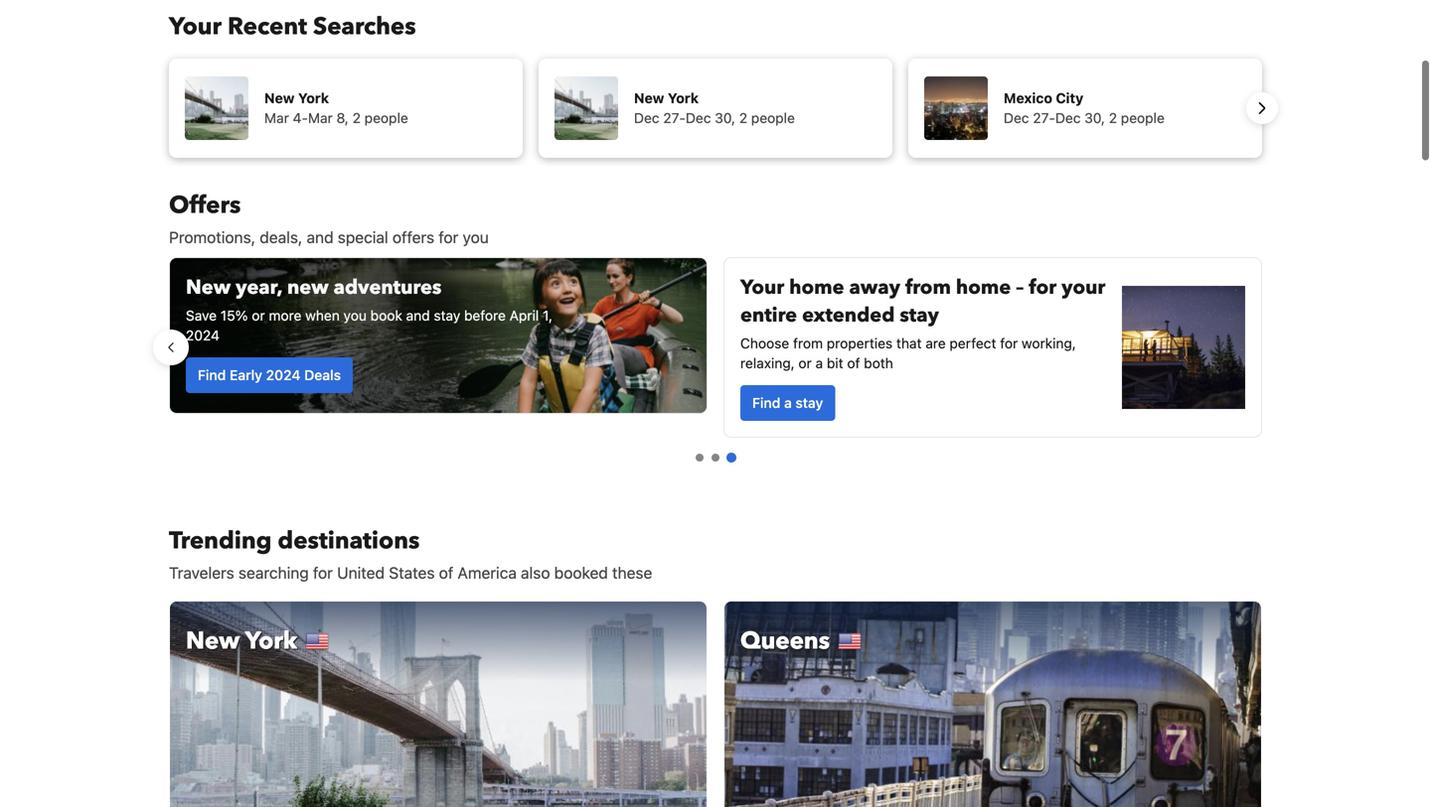 Task type: locate. For each thing, give the bounding box(es) containing it.
booked
[[554, 564, 608, 583]]

find left early
[[198, 367, 226, 384]]

1 people from the left
[[364, 110, 408, 126]]

27- inside mexico city dec 27-dec 30, 2 people
[[1033, 110, 1055, 126]]

1 vertical spatial 2024
[[266, 367, 301, 384]]

2 for new york mar 4-mar 8, 2 people
[[352, 110, 361, 126]]

your up entire
[[740, 274, 784, 302]]

3 2 from the left
[[1109, 110, 1117, 126]]

2 inside mexico city dec 27-dec 30, 2 people
[[1109, 110, 1117, 126]]

new inside new york dec 27-dec 30, 2 people
[[634, 90, 664, 106]]

your for your home away from home – for your entire extended stay choose from properties that are perfect for working, relaxing, or a bit of both
[[740, 274, 784, 302]]

york for new york dec 27-dec 30, 2 people
[[668, 90, 699, 106]]

book
[[370, 308, 402, 324]]

0 horizontal spatial a
[[784, 395, 792, 411]]

a down relaxing,
[[784, 395, 792, 411]]

america
[[458, 564, 517, 583]]

1 horizontal spatial 2024
[[266, 367, 301, 384]]

2 inside new york dec 27-dec 30, 2 people
[[739, 110, 747, 126]]

home
[[789, 274, 844, 302], [956, 274, 1011, 302]]

before
[[464, 308, 506, 324]]

that
[[896, 335, 922, 352]]

find
[[198, 367, 226, 384], [752, 395, 780, 411]]

2 horizontal spatial people
[[1121, 110, 1165, 126]]

1 horizontal spatial 2
[[739, 110, 747, 126]]

these
[[612, 564, 652, 583]]

main content
[[153, 189, 1278, 808]]

15%
[[220, 308, 248, 324]]

1 horizontal spatial you
[[463, 228, 489, 247]]

for right perfect
[[1000, 335, 1018, 352]]

stay
[[900, 302, 939, 329], [434, 308, 460, 324], [795, 395, 823, 411]]

mar left 8, on the left of page
[[308, 110, 333, 126]]

30, inside new york dec 27-dec 30, 2 people
[[715, 110, 735, 126]]

for inside offers promotions, deals, and special offers for you
[[439, 228, 458, 247]]

find down relaxing,
[[752, 395, 780, 411]]

1 horizontal spatial find
[[752, 395, 780, 411]]

for left united
[[313, 564, 333, 583]]

of inside your home away from home – for your entire extended stay choose from properties that are perfect for working, relaxing, or a bit of both
[[847, 355, 860, 372]]

from right choose
[[793, 335, 823, 352]]

you
[[463, 228, 489, 247], [343, 308, 367, 324]]

2024 right early
[[266, 367, 301, 384]]

your home away from home – for your entire extended stay choose from properties that are perfect for working, relaxing, or a bit of both
[[740, 274, 1105, 372]]

main content containing offers
[[153, 189, 1278, 808]]

york
[[298, 90, 329, 106], [668, 90, 699, 106], [245, 626, 297, 658]]

2 people from the left
[[751, 110, 795, 126]]

1 vertical spatial a
[[784, 395, 792, 411]]

1 region from the top
[[153, 51, 1278, 166]]

1 30, from the left
[[715, 110, 735, 126]]

destinations
[[278, 525, 420, 558]]

or left bit
[[798, 355, 812, 372]]

0 vertical spatial from
[[905, 274, 951, 302]]

2 region from the top
[[153, 249, 1278, 446]]

find a stay
[[752, 395, 823, 411]]

1 vertical spatial and
[[406, 308, 430, 324]]

a left bit
[[815, 355, 823, 372]]

mexico city dec 27-dec 30, 2 people
[[1004, 90, 1165, 126]]

find a stay link
[[740, 386, 835, 421]]

home up "extended"
[[789, 274, 844, 302]]

of
[[847, 355, 860, 372], [439, 564, 453, 583]]

0 vertical spatial your
[[169, 10, 222, 43]]

april
[[509, 308, 539, 324]]

you left the book
[[343, 308, 367, 324]]

or right 15%
[[252, 308, 265, 324]]

2 horizontal spatial stay
[[900, 302, 939, 329]]

0 vertical spatial and
[[307, 228, 334, 247]]

york for new york mar 4-mar 8, 2 people
[[298, 90, 329, 106]]

1 horizontal spatial your
[[740, 274, 784, 302]]

from
[[905, 274, 951, 302], [793, 335, 823, 352]]

people inside mexico city dec 27-dec 30, 2 people
[[1121, 110, 1165, 126]]

or
[[252, 308, 265, 324], [798, 355, 812, 372]]

3 people from the left
[[1121, 110, 1165, 126]]

0 horizontal spatial from
[[793, 335, 823, 352]]

27- inside new york dec 27-dec 30, 2 people
[[663, 110, 686, 126]]

30,
[[715, 110, 735, 126], [1084, 110, 1105, 126]]

mar left 4-
[[264, 110, 289, 126]]

0 horizontal spatial 2024
[[186, 327, 220, 344]]

1 horizontal spatial 30,
[[1084, 110, 1105, 126]]

queens link
[[723, 601, 1262, 808]]

extended
[[802, 302, 895, 329]]

1 horizontal spatial people
[[751, 110, 795, 126]]

new for new york mar 4-mar 8, 2 people
[[264, 90, 295, 106]]

offers promotions, deals, and special offers for you
[[169, 189, 489, 247]]

bit
[[827, 355, 843, 372]]

find early 2024 deals link
[[186, 358, 353, 394]]

dec
[[634, 110, 659, 126], [686, 110, 711, 126], [1004, 110, 1029, 126], [1055, 110, 1081, 126]]

1 vertical spatial your
[[740, 274, 784, 302]]

find early 2024 deals
[[198, 367, 341, 384]]

0 vertical spatial you
[[463, 228, 489, 247]]

2024 inside new year, new adventures save 15% or more when you book and stay before april 1, 2024
[[186, 327, 220, 344]]

30, inside mexico city dec 27-dec 30, 2 people
[[1084, 110, 1105, 126]]

0 horizontal spatial or
[[252, 308, 265, 324]]

york inside new york dec 27-dec 30, 2 people
[[668, 90, 699, 106]]

2 30, from the left
[[1084, 110, 1105, 126]]

0 horizontal spatial people
[[364, 110, 408, 126]]

1 horizontal spatial mar
[[308, 110, 333, 126]]

1 horizontal spatial home
[[956, 274, 1011, 302]]

8,
[[336, 110, 349, 126]]

1 27- from the left
[[663, 110, 686, 126]]

for inside the trending destinations travelers searching for united states of america also booked these
[[313, 564, 333, 583]]

searches
[[313, 10, 416, 43]]

0 horizontal spatial and
[[307, 228, 334, 247]]

new inside new york mar 4-mar 8, 2 people
[[264, 90, 295, 106]]

2 27- from the left
[[1033, 110, 1055, 126]]

also
[[521, 564, 550, 583]]

2 horizontal spatial 2
[[1109, 110, 1117, 126]]

0 horizontal spatial of
[[439, 564, 453, 583]]

–
[[1016, 274, 1024, 302]]

from right "away"
[[905, 274, 951, 302]]

and
[[307, 228, 334, 247], [406, 308, 430, 324]]

1 vertical spatial find
[[752, 395, 780, 411]]

york inside main content
[[245, 626, 297, 658]]

0 horizontal spatial your
[[169, 10, 222, 43]]

0 horizontal spatial 27-
[[663, 110, 686, 126]]

0 horizontal spatial you
[[343, 308, 367, 324]]

you inside new year, new adventures save 15% or more when you book and stay before april 1, 2024
[[343, 308, 367, 324]]

2 for new york dec 27-dec 30, 2 people
[[739, 110, 747, 126]]

2
[[352, 110, 361, 126], [739, 110, 747, 126], [1109, 110, 1117, 126]]

for right the offers
[[439, 228, 458, 247]]

your
[[1061, 274, 1105, 302]]

home left –
[[956, 274, 1011, 302]]

0 horizontal spatial stay
[[434, 308, 460, 324]]

deals
[[304, 367, 341, 384]]

find for new year, new adventures
[[198, 367, 226, 384]]

people inside new york mar 4-mar 8, 2 people
[[364, 110, 408, 126]]

2024 down save
[[186, 327, 220, 344]]

1 horizontal spatial 27-
[[1033, 110, 1055, 126]]

of right bit
[[847, 355, 860, 372]]

0 vertical spatial find
[[198, 367, 226, 384]]

0 horizontal spatial find
[[198, 367, 226, 384]]

27-
[[663, 110, 686, 126], [1033, 110, 1055, 126]]

people
[[364, 110, 408, 126], [751, 110, 795, 126], [1121, 110, 1165, 126]]

0 vertical spatial region
[[153, 51, 1278, 166]]

your for your recent searches
[[169, 10, 222, 43]]

2 dec from the left
[[686, 110, 711, 126]]

0 horizontal spatial 30,
[[715, 110, 735, 126]]

2024
[[186, 327, 220, 344], [266, 367, 301, 384]]

region
[[153, 51, 1278, 166], [153, 249, 1278, 446]]

1 home from the left
[[789, 274, 844, 302]]

of right states
[[439, 564, 453, 583]]

your left recent
[[169, 10, 222, 43]]

new york mar 4-mar 8, 2 people
[[264, 90, 408, 126]]

new york
[[186, 626, 297, 658]]

progress bar
[[696, 453, 736, 463]]

a inside your home away from home – for your entire extended stay choose from properties that are perfect for working, relaxing, or a bit of both
[[815, 355, 823, 372]]

0 horizontal spatial home
[[789, 274, 844, 302]]

york inside new york mar 4-mar 8, 2 people
[[298, 90, 329, 106]]

of inside the trending destinations travelers searching for united states of america also booked these
[[439, 564, 453, 583]]

1 vertical spatial from
[[793, 335, 823, 352]]

1 2 from the left
[[352, 110, 361, 126]]

for
[[439, 228, 458, 247], [1029, 274, 1057, 302], [1000, 335, 1018, 352], [313, 564, 333, 583]]

27- for new
[[663, 110, 686, 126]]

2 2 from the left
[[739, 110, 747, 126]]

2 home from the left
[[956, 274, 1011, 302]]

1 horizontal spatial and
[[406, 308, 430, 324]]

new
[[287, 274, 329, 302]]

new inside new year, new adventures save 15% or more when you book and stay before april 1, 2024
[[186, 274, 231, 302]]

1 horizontal spatial or
[[798, 355, 812, 372]]

0 vertical spatial a
[[815, 355, 823, 372]]

2 inside new york mar 4-mar 8, 2 people
[[352, 110, 361, 126]]

mar
[[264, 110, 289, 126], [308, 110, 333, 126]]

york for new york
[[245, 626, 297, 658]]

1 vertical spatial or
[[798, 355, 812, 372]]

27- for mexico
[[1033, 110, 1055, 126]]

0 horizontal spatial 2
[[352, 110, 361, 126]]

your
[[169, 10, 222, 43], [740, 274, 784, 302]]

people inside new york dec 27-dec 30, 2 people
[[751, 110, 795, 126]]

1 vertical spatial of
[[439, 564, 453, 583]]

and right the deals,
[[307, 228, 334, 247]]

1 horizontal spatial of
[[847, 355, 860, 372]]

0 vertical spatial of
[[847, 355, 860, 372]]

you right the offers
[[463, 228, 489, 247]]

new
[[264, 90, 295, 106], [634, 90, 664, 106], [186, 274, 231, 302], [186, 626, 240, 658]]

your inside your home away from home – for your entire extended stay choose from properties that are perfect for working, relaxing, or a bit of both
[[740, 274, 784, 302]]

0 vertical spatial or
[[252, 308, 265, 324]]

adventures
[[334, 274, 442, 302]]

1 horizontal spatial a
[[815, 355, 823, 372]]

0 horizontal spatial mar
[[264, 110, 289, 126]]

a
[[815, 355, 823, 372], [784, 395, 792, 411]]

working,
[[1022, 335, 1076, 352]]

30, for york
[[715, 110, 735, 126]]

and right the book
[[406, 308, 430, 324]]

0 vertical spatial 2024
[[186, 327, 220, 344]]

3 dec from the left
[[1004, 110, 1029, 126]]

1 vertical spatial region
[[153, 249, 1278, 446]]

special
[[338, 228, 388, 247]]

1 vertical spatial you
[[343, 308, 367, 324]]

searching
[[238, 564, 309, 583]]



Task type: describe. For each thing, give the bounding box(es) containing it.
or inside new year, new adventures save 15% or more when you book and stay before april 1, 2024
[[252, 308, 265, 324]]

people for new york mar 4-mar 8, 2 people
[[364, 110, 408, 126]]

united
[[337, 564, 385, 583]]

entire
[[740, 302, 797, 329]]

early
[[230, 367, 262, 384]]

relaxing,
[[740, 355, 795, 372]]

1 horizontal spatial stay
[[795, 395, 823, 411]]

1 mar from the left
[[264, 110, 289, 126]]

recent
[[228, 10, 307, 43]]

region containing new year, new adventures
[[153, 249, 1278, 446]]

offers
[[169, 189, 241, 222]]

offers
[[392, 228, 434, 247]]

you inside offers promotions, deals, and special offers for you
[[463, 228, 489, 247]]

choose
[[740, 335, 789, 352]]

when
[[305, 308, 340, 324]]

people for new york dec 27-dec 30, 2 people
[[751, 110, 795, 126]]

deals,
[[260, 228, 302, 247]]

and inside new year, new adventures save 15% or more when you book and stay before april 1, 2024
[[406, 308, 430, 324]]

or inside your home away from home – for your entire extended stay choose from properties that are perfect for working, relaxing, or a bit of both
[[798, 355, 812, 372]]

both
[[864, 355, 893, 372]]

region containing new york
[[153, 51, 1278, 166]]

new year, new adventures save 15% or more when you book and stay before april 1, 2024
[[186, 274, 553, 344]]

queens
[[740, 626, 830, 658]]

1 horizontal spatial from
[[905, 274, 951, 302]]

away
[[849, 274, 900, 302]]

trending destinations travelers searching for united states of america also booked these
[[169, 525, 652, 583]]

promotions,
[[169, 228, 255, 247]]

new for new york
[[186, 626, 240, 658]]

1,
[[543, 308, 553, 324]]

2 mar from the left
[[308, 110, 333, 126]]

next image
[[1250, 96, 1274, 120]]

perfect
[[950, 335, 996, 352]]

new for new york dec 27-dec 30, 2 people
[[634, 90, 664, 106]]

your recent searches
[[169, 10, 416, 43]]

4 dec from the left
[[1055, 110, 1081, 126]]

4-
[[293, 110, 308, 126]]

properties
[[827, 335, 893, 352]]

for right –
[[1029, 274, 1057, 302]]

find for your home away from home – for your entire extended stay
[[752, 395, 780, 411]]

new york dec 27-dec 30, 2 people
[[634, 90, 795, 126]]

2 for mexico city dec 27-dec 30, 2 people
[[1109, 110, 1117, 126]]

are
[[925, 335, 946, 352]]

a young girl and woman kayak on a river image
[[170, 258, 707, 413]]

30, for city
[[1084, 110, 1105, 126]]

travelers
[[169, 564, 234, 583]]

and inside offers promotions, deals, and special offers for you
[[307, 228, 334, 247]]

more
[[269, 308, 301, 324]]

1 dec from the left
[[634, 110, 659, 126]]

a photo of a couple standing in front of a cabin in a forest at night image
[[1122, 286, 1245, 409]]

stay inside your home away from home – for your entire extended stay choose from properties that are perfect for working, relaxing, or a bit of both
[[900, 302, 939, 329]]

states
[[389, 564, 435, 583]]

people for mexico city dec 27-dec 30, 2 people
[[1121, 110, 1165, 126]]

year,
[[236, 274, 282, 302]]

save
[[186, 308, 217, 324]]

new york link
[[169, 601, 708, 808]]

new for new year, new adventures save 15% or more when you book and stay before april 1, 2024
[[186, 274, 231, 302]]

city
[[1056, 90, 1084, 106]]

stay inside new year, new adventures save 15% or more when you book and stay before april 1, 2024
[[434, 308, 460, 324]]

trending
[[169, 525, 272, 558]]

mexico
[[1004, 90, 1052, 106]]



Task type: vqa. For each thing, say whether or not it's contained in the screenshot.
Find A Stay link
yes



